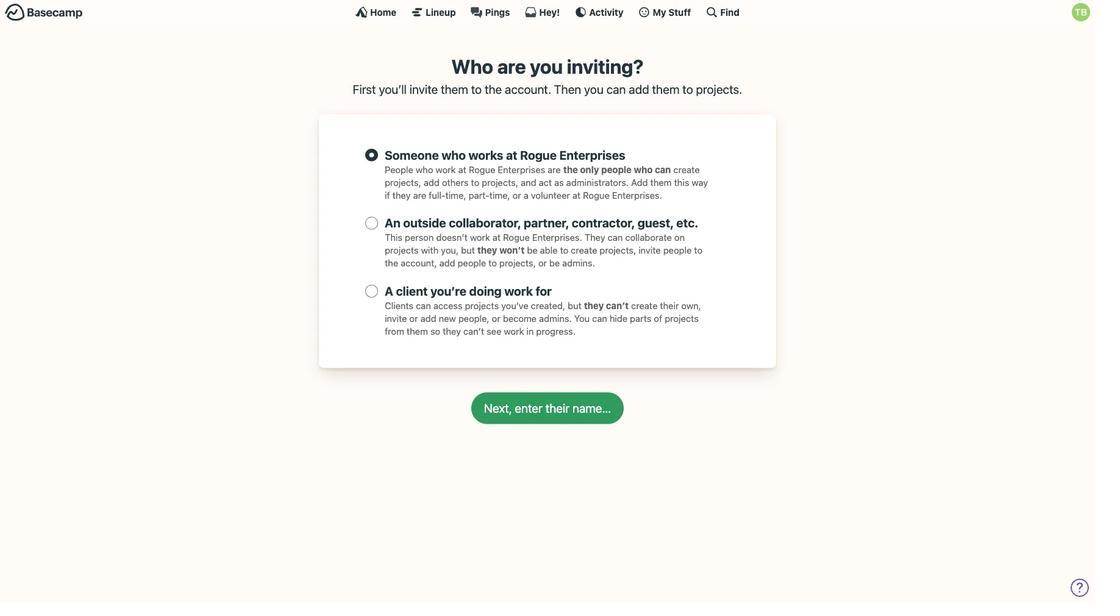 Task type: locate. For each thing, give the bounding box(es) containing it.
projects down own,
[[665, 313, 699, 324]]

who up others
[[442, 148, 466, 162]]

2 horizontal spatial create
[[674, 164, 700, 175]]

or
[[513, 190, 521, 200], [538, 258, 547, 268], [410, 313, 418, 324], [492, 313, 501, 324]]

2 horizontal spatial the
[[563, 164, 578, 175]]

be able to create projects, invite people to the account, add people to projects, or be admins.
[[385, 245, 703, 268]]

0 vertical spatial be
[[527, 245, 538, 256]]

you
[[530, 55, 563, 78], [584, 82, 604, 96]]

people up administrators.
[[602, 164, 632, 175]]

0 vertical spatial people
[[602, 164, 632, 175]]

rogue
[[520, 148, 557, 162], [469, 164, 496, 175], [583, 190, 610, 200], [503, 232, 530, 243]]

can
[[607, 82, 626, 96], [655, 164, 671, 175], [608, 232, 623, 243], [416, 300, 431, 311], [592, 313, 607, 324]]

become
[[503, 313, 537, 324]]

add
[[629, 82, 649, 96], [424, 177, 440, 187], [440, 258, 455, 268], [421, 313, 436, 324]]

1 horizontal spatial enterprises.
[[612, 190, 662, 200]]

people who work at rogue enterprises are the only people who can
[[385, 164, 671, 175]]

0 vertical spatial enterprises.
[[612, 190, 662, 200]]

0 horizontal spatial you
[[530, 55, 563, 78]]

create inside create projects, add others to projects, and act as administrators. add them this way if they are full-time, part-time, or a volunteer at rogue enterprises.
[[674, 164, 700, 175]]

1 vertical spatial projects
[[465, 300, 499, 311]]

pings
[[485, 7, 510, 17]]

invite down collaborate
[[639, 245, 661, 256]]

0 vertical spatial invite
[[410, 82, 438, 96]]

enterprises. inside this person doesn't work at rogue enterprises. they can collaborate on projects with you, but
[[532, 232, 582, 243]]

enterprises
[[560, 148, 626, 162], [498, 164, 545, 175]]

they down new
[[443, 326, 461, 337]]

2 horizontal spatial people
[[663, 245, 692, 256]]

1 horizontal spatial their
[[660, 300, 679, 311]]

1 vertical spatial enterprises.
[[532, 232, 582, 243]]

2 vertical spatial the
[[385, 258, 398, 268]]

enterprises. up able
[[532, 232, 582, 243]]

invite up from
[[385, 313, 407, 324]]

progress.
[[536, 326, 576, 337]]

them
[[441, 82, 468, 96], [652, 82, 680, 96], [651, 177, 672, 187], [407, 326, 428, 337]]

2 horizontal spatial projects
[[665, 313, 699, 324]]

you up account.
[[530, 55, 563, 78]]

rogue inside this person doesn't work at rogue enterprises. they can collaborate on projects with you, but
[[503, 232, 530, 243]]

projects down this
[[385, 245, 419, 256]]

at up others
[[458, 164, 466, 175]]

2 horizontal spatial invite
[[639, 245, 661, 256]]

0 vertical spatial enterprises
[[560, 148, 626, 162]]

invite inside be able to create projects, invite people to the account, add people to projects, or be admins.
[[639, 245, 661, 256]]

1 vertical spatial be
[[549, 258, 560, 268]]

be left able
[[527, 245, 538, 256]]

work inside create their own, invite or add new people, or become admins. you can hide parts of projects from them so they can't see work in progress.
[[504, 326, 524, 337]]

them left so
[[407, 326, 428, 337]]

or inside create projects, add others to projects, and act as administrators. add them this way if they are full-time, part-time, or a volunteer at rogue enterprises.
[[513, 190, 521, 200]]

0 horizontal spatial projects
[[385, 245, 419, 256]]

0 horizontal spatial can't
[[464, 326, 484, 337]]

0 horizontal spatial create
[[571, 245, 597, 256]]

people
[[602, 164, 632, 175], [663, 245, 692, 256], [458, 258, 486, 268]]

enterprises up the only
[[560, 148, 626, 162]]

1 horizontal spatial are
[[497, 55, 526, 78]]

outside
[[403, 216, 446, 230]]

projects,
[[385, 177, 421, 187], [482, 177, 518, 187], [600, 245, 636, 256], [500, 258, 536, 268]]

add down you,
[[440, 258, 455, 268]]

at down administrators.
[[573, 190, 581, 200]]

1 horizontal spatial invite
[[410, 82, 438, 96]]

rogue down works
[[469, 164, 496, 175]]

are up as at the right
[[548, 164, 561, 175]]

they
[[393, 190, 411, 200], [478, 245, 497, 256], [584, 300, 604, 311], [443, 326, 461, 337]]

or left a
[[513, 190, 521, 200]]

create
[[674, 164, 700, 175], [571, 245, 597, 256], [631, 300, 658, 311]]

home link
[[356, 6, 397, 18]]

1 horizontal spatial be
[[549, 258, 560, 268]]

are left full-
[[413, 190, 426, 200]]

them left this
[[651, 177, 672, 187]]

in
[[527, 326, 534, 337]]

0 horizontal spatial who
[[416, 164, 433, 175]]

projects, down won't
[[500, 258, 536, 268]]

enterprises.
[[612, 190, 662, 200], [532, 232, 582, 243]]

or down able
[[538, 258, 547, 268]]

0 horizontal spatial time,
[[446, 190, 466, 200]]

1 horizontal spatial enterprises
[[560, 148, 626, 162]]

enterprises. down add
[[612, 190, 662, 200]]

0 horizontal spatial but
[[461, 245, 475, 256]]

can down contractor,
[[608, 232, 623, 243]]

the down this
[[385, 258, 398, 268]]

to
[[471, 82, 482, 96], [683, 82, 693, 96], [471, 177, 480, 187], [560, 245, 569, 256], [694, 245, 703, 256], [489, 258, 497, 268]]

2 vertical spatial invite
[[385, 313, 407, 324]]

as
[[554, 177, 564, 187]]

can't up the hide
[[606, 300, 629, 311]]

hey! button
[[525, 6, 560, 18]]

who down someone
[[416, 164, 433, 175]]

the up as at the right
[[563, 164, 578, 175]]

0 vertical spatial can't
[[606, 300, 629, 311]]

0 horizontal spatial people
[[458, 258, 486, 268]]

rogue inside create projects, add others to projects, and act as administrators. add them this way if they are full-time, part-time, or a volunteer at rogue enterprises.
[[583, 190, 610, 200]]

create up this
[[674, 164, 700, 175]]

add up full-
[[424, 177, 440, 187]]

you
[[574, 313, 590, 324]]

home
[[370, 7, 397, 17]]

are inside who are you inviting? first you'll invite them to the account. then you can add them to projects.
[[497, 55, 526, 78]]

who up add
[[634, 164, 653, 175]]

0 vertical spatial their
[[660, 300, 679, 311]]

add down inviting?
[[629, 82, 649, 96]]

0 vertical spatial admins.
[[562, 258, 595, 268]]

at
[[506, 148, 518, 162], [458, 164, 466, 175], [573, 190, 581, 200], [493, 232, 501, 243]]

only
[[580, 164, 599, 175]]

1 horizontal spatial you
[[584, 82, 604, 96]]

work down become
[[504, 326, 524, 337]]

create projects, add others to projects, and act as administrators. add them this way if they are full-time, part-time, or a volunteer at rogue enterprises.
[[385, 164, 708, 200]]

create for a client you're doing work for
[[631, 300, 658, 311]]

from
[[385, 326, 404, 337]]

but up you
[[568, 300, 582, 311]]

admins.
[[562, 258, 595, 268], [539, 313, 572, 324]]

you down inviting?
[[584, 82, 604, 96]]

but right you,
[[461, 245, 475, 256]]

1 vertical spatial their
[[546, 401, 570, 416]]

projects down doing
[[465, 300, 499, 311]]

people down on
[[663, 245, 692, 256]]

1 vertical spatial create
[[571, 245, 597, 256]]

admins. up progress. on the bottom of page
[[539, 313, 572, 324]]

0 vertical spatial create
[[674, 164, 700, 175]]

so
[[431, 326, 440, 337]]

you'll
[[379, 82, 407, 96]]

2 vertical spatial are
[[413, 190, 426, 200]]

be down able
[[549, 258, 560, 268]]

projects, down people in the left top of the page
[[385, 177, 421, 187]]

0 vertical spatial are
[[497, 55, 526, 78]]

1 vertical spatial can't
[[464, 326, 484, 337]]

time, left a
[[490, 190, 510, 200]]

the
[[485, 82, 502, 96], [563, 164, 578, 175], [385, 258, 398, 268]]

1 horizontal spatial the
[[485, 82, 502, 96]]

are inside create projects, add others to projects, and act as administrators. add them this way if they are full-time, part-time, or a volunteer at rogue enterprises.
[[413, 190, 426, 200]]

create down they
[[571, 245, 597, 256]]

their right enter
[[546, 401, 570, 416]]

this
[[674, 177, 689, 187]]

hide
[[610, 313, 628, 324]]

them inside create projects, add others to projects, and act as administrators. add them this way if they are full-time, part-time, or a volunteer at rogue enterprises.
[[651, 177, 672, 187]]

they inside create projects, add others to projects, and act as administrators. add them this way if they are full-time, part-time, or a volunteer at rogue enterprises.
[[393, 190, 411, 200]]

the down who on the left
[[485, 82, 502, 96]]

they right if
[[393, 190, 411, 200]]

are up account.
[[497, 55, 526, 78]]

1 horizontal spatial people
[[602, 164, 632, 175]]

someone
[[385, 148, 439, 162]]

1 time, from the left
[[446, 190, 466, 200]]

main element
[[0, 0, 1095, 24]]

enterprises up and
[[498, 164, 545, 175]]

or inside be able to create projects, invite people to the account, add people to projects, or be admins.
[[538, 258, 547, 268]]

stuff
[[669, 7, 691, 17]]

created,
[[531, 300, 565, 311]]

projects
[[385, 245, 419, 256], [465, 300, 499, 311], [665, 313, 699, 324]]

0 horizontal spatial the
[[385, 258, 398, 268]]

2 horizontal spatial who
[[634, 164, 653, 175]]

their
[[660, 300, 679, 311], [546, 401, 570, 416]]

a
[[524, 190, 529, 200]]

their inside create their own, invite or add new people, or become admins. you can hide parts of projects from them so they can't see work in progress.
[[660, 300, 679, 311]]

others
[[442, 177, 469, 187]]

at up they won't
[[493, 232, 501, 243]]

they
[[585, 232, 606, 243]]

who for works
[[442, 148, 466, 162]]

rogue up won't
[[503, 232, 530, 243]]

the inside who are you inviting? first you'll invite them to the account. then you can add them to projects.
[[485, 82, 502, 96]]

doesn't
[[436, 232, 468, 243]]

to inside create projects, add others to projects, and act as administrators. add them this way if they are full-time, part-time, or a volunteer at rogue enterprises.
[[471, 177, 480, 187]]

0 horizontal spatial are
[[413, 190, 426, 200]]

or down the "clients"
[[410, 313, 418, 324]]

can't inside create their own, invite or add new people, or become admins. you can hide parts of projects from them so they can't see work in progress.
[[464, 326, 484, 337]]

to up 'part-'
[[471, 177, 480, 187]]

can right you
[[592, 313, 607, 324]]

1 vertical spatial enterprises
[[498, 164, 545, 175]]

0 horizontal spatial enterprises
[[498, 164, 545, 175]]

1 horizontal spatial create
[[631, 300, 658, 311]]

work up the you've
[[505, 284, 533, 298]]

to down they won't
[[489, 258, 497, 268]]

to left projects.
[[683, 82, 693, 96]]

add inside create projects, add others to projects, and act as administrators. add them this way if they are full-time, part-time, or a volunteer at rogue enterprises.
[[424, 177, 440, 187]]

work inside this person doesn't work at rogue enterprises. they can collaborate on projects with you, but
[[470, 232, 490, 243]]

invite right the you'll
[[410, 82, 438, 96]]

but
[[461, 245, 475, 256], [568, 300, 582, 311]]

1 vertical spatial admins.
[[539, 313, 572, 324]]

1 horizontal spatial who
[[442, 148, 466, 162]]

time,
[[446, 190, 466, 200], [490, 190, 510, 200]]

add up so
[[421, 313, 436, 324]]

rogue down administrators.
[[583, 190, 610, 200]]

can't down people,
[[464, 326, 484, 337]]

them down who on the left
[[441, 82, 468, 96]]

name…
[[573, 401, 611, 416]]

to down etc.
[[694, 245, 703, 256]]

can down inviting?
[[607, 82, 626, 96]]

next, enter their name…
[[484, 401, 611, 416]]

create up parts
[[631, 300, 658, 311]]

invite inside who are you inviting? first you'll invite them to the account. then you can add them to projects.
[[410, 82, 438, 96]]

1 horizontal spatial time,
[[490, 190, 510, 200]]

admins. inside create their own, invite or add new people, or become admins. you can hide parts of projects from them so they can't see work in progress.
[[539, 313, 572, 324]]

client
[[396, 284, 428, 298]]

this
[[385, 232, 403, 243]]

my stuff button
[[638, 6, 691, 18]]

0 vertical spatial but
[[461, 245, 475, 256]]

time, down others
[[446, 190, 466, 200]]

create inside create their own, invite or add new people, or become admins. you can hide parts of projects from them so they can't see work in progress.
[[631, 300, 658, 311]]

1 vertical spatial are
[[548, 164, 561, 175]]

work up others
[[436, 164, 456, 175]]

with
[[421, 245, 439, 256]]

work
[[436, 164, 456, 175], [470, 232, 490, 243], [505, 284, 533, 298], [504, 326, 524, 337]]

2 vertical spatial create
[[631, 300, 658, 311]]

people down you,
[[458, 258, 486, 268]]

admins. down they
[[562, 258, 595, 268]]

0 horizontal spatial enterprises.
[[532, 232, 582, 243]]

invite
[[410, 82, 438, 96], [639, 245, 661, 256], [385, 313, 407, 324]]

0 horizontal spatial their
[[546, 401, 570, 416]]

2 vertical spatial projects
[[665, 313, 699, 324]]

at up people who work at rogue enterprises are the only people who can
[[506, 148, 518, 162]]

1 vertical spatial invite
[[639, 245, 661, 256]]

their up of
[[660, 300, 679, 311]]

0 vertical spatial the
[[485, 82, 502, 96]]

clients
[[385, 300, 414, 311]]

0 vertical spatial projects
[[385, 245, 419, 256]]

0 horizontal spatial invite
[[385, 313, 407, 324]]

be
[[527, 245, 538, 256], [549, 258, 560, 268]]

1 vertical spatial but
[[568, 300, 582, 311]]

work down the collaborator,
[[470, 232, 490, 243]]



Task type: vqa. For each thing, say whether or not it's contained in the screenshot.


Task type: describe. For each thing, give the bounding box(es) containing it.
to right able
[[560, 245, 569, 256]]

who for work
[[416, 164, 433, 175]]

clients can access projects you've created, but they can't
[[385, 300, 629, 311]]

1 vertical spatial the
[[563, 164, 578, 175]]

1 vertical spatial you
[[584, 82, 604, 96]]

and
[[521, 177, 536, 187]]

guest,
[[638, 216, 674, 230]]

new
[[439, 313, 456, 324]]

them left projects.
[[652, 82, 680, 96]]

the inside be able to create projects, invite people to the account, add people to projects, or be admins.
[[385, 258, 398, 268]]

a
[[385, 284, 393, 298]]

enterprises for works
[[560, 148, 626, 162]]

they inside create their own, invite or add new people, or become admins. you can hide parts of projects from them so they can't see work in progress.
[[443, 326, 461, 337]]

enterprises for work
[[498, 164, 545, 175]]

or up 'see'
[[492, 313, 501, 324]]

an
[[385, 216, 401, 230]]

can down client
[[416, 300, 431, 311]]

etc.
[[677, 216, 699, 230]]

you're
[[431, 284, 467, 298]]

then
[[554, 82, 581, 96]]

enter
[[515, 401, 543, 416]]

own,
[[682, 300, 701, 311]]

create their own, invite or add new people, or become admins. you can hide parts of projects from them so they can't see work in progress.
[[385, 300, 701, 337]]

who
[[452, 55, 493, 78]]

0 horizontal spatial be
[[527, 245, 538, 256]]

find button
[[706, 6, 740, 18]]

they left won't
[[478, 245, 497, 256]]

person
[[405, 232, 434, 243]]

add
[[631, 177, 648, 187]]

1 horizontal spatial can't
[[606, 300, 629, 311]]

lineup
[[426, 7, 456, 17]]

tim burton image
[[1072, 3, 1091, 21]]

partner,
[[524, 216, 569, 230]]

projects, up 'part-'
[[482, 177, 518, 187]]

create for someone who works at rogue enterprises
[[674, 164, 700, 175]]

you've
[[501, 300, 529, 311]]

activity link
[[575, 6, 624, 18]]

invite inside create their own, invite or add new people, or become admins. you can hide parts of projects from them so they can't see work in progress.
[[385, 313, 407, 324]]

hey!
[[539, 7, 560, 17]]

parts
[[630, 313, 652, 324]]

you,
[[441, 245, 459, 256]]

2 horizontal spatial are
[[548, 164, 561, 175]]

account,
[[401, 258, 437, 268]]

account.
[[505, 82, 551, 96]]

full-
[[429, 190, 446, 200]]

to down who on the left
[[471, 82, 482, 96]]

collaborate
[[625, 232, 672, 243]]

on
[[675, 232, 685, 243]]

can up guest,
[[655, 164, 671, 175]]

projects inside create their own, invite or add new people, or become admins. you can hide parts of projects from them so they can't see work in progress.
[[665, 313, 699, 324]]

someone who works at rogue enterprises
[[385, 148, 626, 162]]

1 vertical spatial people
[[663, 245, 692, 256]]

at inside this person doesn't work at rogue enterprises. they can collaborate on projects with you, but
[[493, 232, 501, 243]]

part-
[[469, 190, 490, 200]]

they up you
[[584, 300, 604, 311]]

add inside be able to create projects, invite people to the account, add people to projects, or be admins.
[[440, 258, 455, 268]]

2 vertical spatial people
[[458, 258, 486, 268]]

for
[[536, 284, 552, 298]]

0 vertical spatial you
[[530, 55, 563, 78]]

can inside this person doesn't work at rogue enterprises. they can collaborate on projects with you, but
[[608, 232, 623, 243]]

won't
[[500, 245, 525, 256]]

projects inside this person doesn't work at rogue enterprises. they can collaborate on projects with you, but
[[385, 245, 419, 256]]

inviting?
[[567, 55, 644, 78]]

administrators.
[[566, 177, 629, 187]]

doing
[[469, 284, 502, 298]]

find
[[721, 7, 740, 17]]

see
[[487, 326, 502, 337]]

lineup link
[[411, 6, 456, 18]]

contractor,
[[572, 216, 635, 230]]

next,
[[484, 401, 512, 416]]

switch accounts image
[[5, 3, 83, 22]]

projects.
[[696, 82, 743, 96]]

1 horizontal spatial but
[[568, 300, 582, 311]]

create inside be able to create projects, invite people to the account, add people to projects, or be admins.
[[571, 245, 597, 256]]

of
[[654, 313, 663, 324]]

can inside who are you inviting? first you'll invite them to the account. then you can add them to projects.
[[607, 82, 626, 96]]

can inside create their own, invite or add new people, or become admins. you can hide parts of projects from them so they can't see work in progress.
[[592, 313, 607, 324]]

people
[[385, 164, 413, 175]]

volunteer
[[531, 190, 570, 200]]

collaborator,
[[449, 216, 521, 230]]

pings button
[[471, 6, 510, 18]]

my stuff
[[653, 7, 691, 17]]

admins. inside be able to create projects, invite people to the account, add people to projects, or be admins.
[[562, 258, 595, 268]]

people,
[[459, 313, 490, 324]]

who are you inviting? first you'll invite them to the account. then you can add them to projects.
[[353, 55, 743, 96]]

1 horizontal spatial projects
[[465, 300, 499, 311]]

add inside who are you inviting? first you'll invite them to the account. then you can add them to projects.
[[629, 82, 649, 96]]

at inside create projects, add others to projects, and act as administrators. add them this way if they are full-time, part-time, or a volunteer at rogue enterprises.
[[573, 190, 581, 200]]

activity
[[589, 7, 624, 17]]

my
[[653, 7, 666, 17]]

works
[[469, 148, 503, 162]]

if
[[385, 190, 390, 200]]

they won't
[[478, 245, 525, 256]]

act
[[539, 177, 552, 187]]

projects, down they
[[600, 245, 636, 256]]

next, enter their name… link
[[471, 393, 624, 424]]

an outside collaborator, partner, contractor, guest, etc.
[[385, 216, 699, 230]]

access
[[434, 300, 463, 311]]

rogue up people who work at rogue enterprises are the only people who can
[[520, 148, 557, 162]]

first
[[353, 82, 376, 96]]

them inside create their own, invite or add new people, or become admins. you can hide parts of projects from them so they can't see work in progress.
[[407, 326, 428, 337]]

add inside create their own, invite or add new people, or become admins. you can hide parts of projects from them so they can't see work in progress.
[[421, 313, 436, 324]]

but inside this person doesn't work at rogue enterprises. they can collaborate on projects with you, but
[[461, 245, 475, 256]]

2 time, from the left
[[490, 190, 510, 200]]

enterprises. inside create projects, add others to projects, and act as administrators. add them this way if they are full-time, part-time, or a volunteer at rogue enterprises.
[[612, 190, 662, 200]]

a client you're doing work for
[[385, 284, 552, 298]]

this person doesn't work at rogue enterprises. they can collaborate on projects with you, but
[[385, 232, 685, 256]]

way
[[692, 177, 708, 187]]

able
[[540, 245, 558, 256]]



